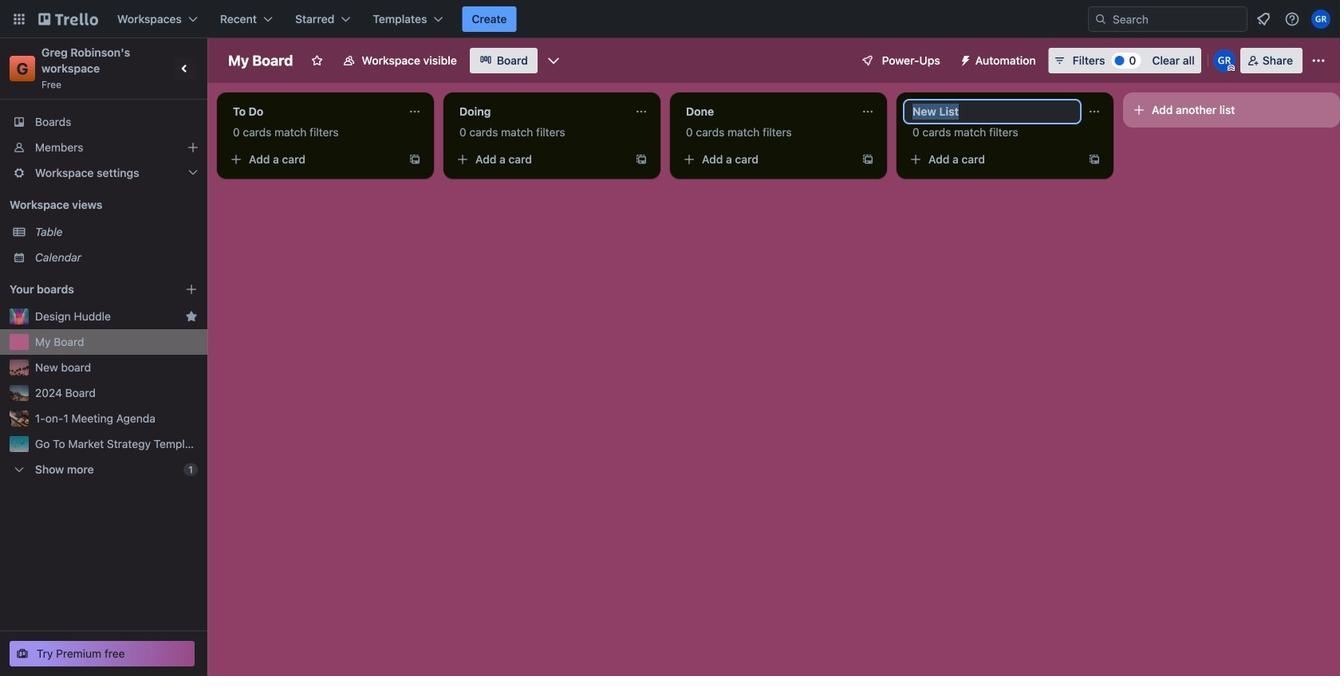 Task type: describe. For each thing, give the bounding box(es) containing it.
Board name text field
[[220, 48, 301, 73]]

this member is an admin of this board. image
[[1228, 65, 1235, 72]]

starred icon image
[[185, 310, 198, 323]]

0 notifications image
[[1255, 10, 1274, 29]]

greg robinson (gregrobinson96) image inside primary element
[[1312, 10, 1331, 29]]

1 create from template… image from the left
[[635, 153, 648, 166]]

0 horizontal spatial greg robinson (gregrobinson96) image
[[1214, 49, 1236, 72]]

workspace navigation collapse icon image
[[174, 57, 196, 80]]

primary element
[[0, 0, 1341, 38]]

search image
[[1095, 13, 1108, 26]]



Task type: vqa. For each thing, say whether or not it's contained in the screenshot.
Greg Robinson (gregrobinson96) icon
yes



Task type: locate. For each thing, give the bounding box(es) containing it.
1 horizontal spatial greg robinson (gregrobinson96) image
[[1312, 10, 1331, 29]]

0 horizontal spatial create from template… image
[[635, 153, 648, 166]]

open information menu image
[[1285, 11, 1301, 27]]

0 vertical spatial greg robinson (gregrobinson96) image
[[1312, 10, 1331, 29]]

create from template… image
[[635, 153, 648, 166], [862, 153, 875, 166], [1089, 153, 1101, 166]]

create from template… image
[[409, 153, 421, 166]]

None text field
[[223, 99, 402, 125], [677, 99, 856, 125], [223, 99, 402, 125], [677, 99, 856, 125]]

sm image
[[954, 48, 976, 70]]

Search field
[[1108, 8, 1247, 30]]

greg robinson (gregrobinson96) image right the open information menu icon
[[1312, 10, 1331, 29]]

3 create from template… image from the left
[[1089, 153, 1101, 166]]

star or unstar board image
[[311, 54, 324, 67]]

None text field
[[450, 99, 629, 125]]

New List text field
[[903, 99, 1082, 125]]

add board image
[[185, 283, 198, 296]]

greg robinson (gregrobinson96) image
[[1312, 10, 1331, 29], [1214, 49, 1236, 72]]

greg robinson (gregrobinson96) image down search field
[[1214, 49, 1236, 72]]

2 create from template… image from the left
[[862, 153, 875, 166]]

2 horizontal spatial create from template… image
[[1089, 153, 1101, 166]]

customize views image
[[546, 53, 562, 69]]

show menu image
[[1311, 53, 1327, 69]]

1 horizontal spatial create from template… image
[[862, 153, 875, 166]]

1 vertical spatial greg robinson (gregrobinson96) image
[[1214, 49, 1236, 72]]

your boards with 7 items element
[[10, 280, 161, 299]]

back to home image
[[38, 6, 98, 32]]



